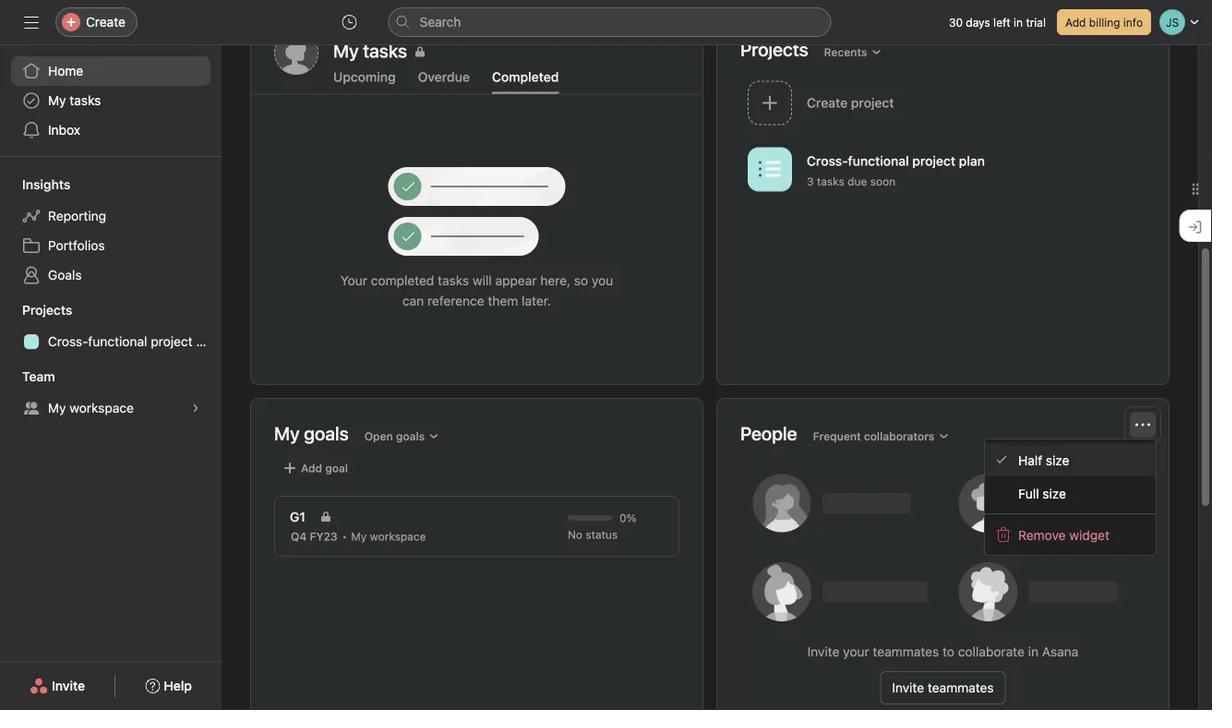 Task type: describe. For each thing, give the bounding box(es) containing it.
can
[[403, 293, 424, 308]]

project for cross-functional project plan 3 tasks due soon
[[913, 153, 956, 168]]

add profile photo image
[[274, 30, 319, 75]]

help
[[164, 679, 192, 694]]

plan for cross-functional project plan 3 tasks due soon
[[960, 153, 986, 168]]

create project link
[[741, 75, 1147, 134]]

reporting link
[[11, 201, 211, 231]]

full
[[1019, 486, 1040, 501]]

full size link
[[986, 477, 1157, 510]]

upcoming
[[334, 69, 396, 85]]

remove
[[1019, 527, 1067, 543]]

goals
[[48, 267, 82, 283]]

0 horizontal spatial in
[[1014, 16, 1024, 29]]

open goals
[[365, 430, 425, 443]]

collaborate
[[959, 644, 1025, 660]]

left
[[994, 16, 1011, 29]]

0%
[[620, 512, 637, 525]]

frequent collaborators
[[813, 430, 935, 443]]

completed button
[[492, 69, 559, 94]]

cross-functional project plan link
[[11, 327, 222, 357]]

reporting
[[48, 208, 106, 224]]

help button
[[133, 670, 204, 703]]

tasks inside cross-functional project plan 3 tasks due soon
[[817, 175, 845, 188]]

insights button
[[0, 176, 71, 194]]

search button
[[388, 7, 832, 37]]

you
[[592, 273, 614, 288]]

create project
[[807, 95, 895, 110]]

insights element
[[0, 168, 222, 294]]

my for my tasks
[[48, 93, 66, 108]]

my tasks link
[[334, 38, 680, 64]]

0 vertical spatial projects
[[741, 38, 809, 60]]

no status
[[568, 528, 618, 541]]

insights
[[22, 177, 71, 192]]

my workspace link
[[11, 394, 211, 423]]

functional for cross-functional project plan
[[88, 334, 147, 349]]

tasks inside your completed tasks will appear here, so you can reference them later.
[[438, 273, 469, 288]]

30
[[950, 16, 964, 29]]

my goals
[[274, 423, 349, 444]]

add for add billing info
[[1066, 16, 1087, 29]]

your
[[844, 644, 870, 660]]

workspace inside my workspace link
[[70, 400, 134, 416]]

1 vertical spatial in
[[1029, 644, 1039, 660]]

g1
[[290, 509, 306, 525]]

overdue
[[418, 69, 470, 85]]

them
[[488, 293, 519, 308]]

team
[[22, 369, 55, 384]]

half
[[1019, 452, 1043, 468]]

1 horizontal spatial workspace
[[370, 530, 426, 543]]

actions image
[[1136, 418, 1151, 432]]

goal
[[325, 462, 348, 475]]

q4 fy23 button
[[286, 528, 342, 546]]

half size
[[1019, 452, 1070, 468]]

add billing info
[[1066, 16, 1144, 29]]

invite button
[[18, 670, 97, 703]]

frequent collaborators button
[[805, 424, 958, 449]]

portfolios link
[[11, 231, 211, 261]]

functional for cross-functional project plan 3 tasks due soon
[[849, 153, 910, 168]]

open
[[365, 430, 393, 443]]

q4
[[291, 530, 307, 543]]

add goal
[[301, 462, 348, 475]]

recents button
[[816, 39, 891, 65]]

projects element
[[0, 294, 222, 360]]

widget
[[1070, 527, 1110, 543]]

frequent
[[813, 430, 862, 443]]

goals
[[396, 430, 425, 443]]

open goals button
[[356, 424, 448, 449]]

my tasks
[[334, 40, 407, 61]]

upcoming button
[[334, 69, 396, 94]]

your
[[341, 273, 368, 288]]

see details, my workspace image
[[190, 403, 201, 414]]

size for full size
[[1043, 486, 1067, 501]]

my tasks
[[48, 93, 101, 108]]

global element
[[0, 45, 222, 156]]

remove widget link
[[986, 518, 1157, 552]]

projects button
[[0, 301, 72, 320]]

plan for cross-functional project plan
[[196, 334, 222, 349]]

billing
[[1090, 16, 1121, 29]]

info
[[1124, 16, 1144, 29]]

will
[[473, 273, 492, 288]]

•
[[342, 530, 348, 543]]

add billing info button
[[1058, 9, 1152, 35]]

collaborators
[[865, 430, 935, 443]]



Task type: vqa. For each thing, say whether or not it's contained in the screenshot.
the bottommost Projects
yes



Task type: locate. For each thing, give the bounding box(es) containing it.
teammates left to
[[873, 644, 940, 660]]

team button
[[0, 368, 55, 386]]

1 horizontal spatial plan
[[960, 153, 986, 168]]

my for my workspace
[[48, 400, 66, 416]]

project up see details, my workspace icon
[[151, 334, 193, 349]]

1 horizontal spatial functional
[[849, 153, 910, 168]]

add for add goal
[[301, 462, 322, 475]]

my down 'team'
[[48, 400, 66, 416]]

completed
[[371, 273, 435, 288]]

cross- up 3
[[807, 153, 849, 168]]

in left asana
[[1029, 644, 1039, 660]]

0 vertical spatial plan
[[960, 153, 986, 168]]

cross- inside projects element
[[48, 334, 88, 349]]

cross-
[[807, 153, 849, 168], [48, 334, 88, 349]]

q4 fy23 • my workspace
[[291, 530, 426, 543]]

remove widget
[[1019, 527, 1110, 543]]

inbox link
[[11, 115, 211, 145]]

create
[[86, 14, 126, 30]]

add goal button
[[274, 455, 357, 481]]

1 vertical spatial project
[[151, 334, 193, 349]]

status
[[586, 528, 618, 541]]

0 horizontal spatial cross-
[[48, 334, 88, 349]]

plan down the create project "link"
[[960, 153, 986, 168]]

invite teammates button
[[881, 672, 1007, 705]]

projects down goals
[[22, 303, 72, 318]]

project for cross-functional project plan
[[151, 334, 193, 349]]

project down the create project "link"
[[913, 153, 956, 168]]

1 horizontal spatial add
[[1066, 16, 1087, 29]]

to
[[943, 644, 955, 660]]

recents
[[825, 46, 868, 59]]

teams element
[[0, 360, 222, 427]]

tasks right 3
[[817, 175, 845, 188]]

1 horizontal spatial in
[[1029, 644, 1039, 660]]

cross- down 'projects' dropdown button
[[48, 334, 88, 349]]

my workspace
[[48, 400, 134, 416]]

tasks
[[70, 93, 101, 108], [817, 175, 845, 188], [438, 273, 469, 288]]

add left goal at the bottom left of the page
[[301, 462, 322, 475]]

list image
[[759, 158, 782, 181]]

workspace
[[70, 400, 134, 416], [370, 530, 426, 543]]

0 horizontal spatial invite
[[52, 679, 85, 694]]

tasks inside global "element"
[[70, 93, 101, 108]]

completed
[[492, 69, 559, 85]]

my tasks link
[[11, 86, 211, 115]]

teammates down to
[[928, 680, 995, 696]]

add left billing
[[1066, 16, 1087, 29]]

search list box
[[388, 7, 832, 37]]

1 horizontal spatial cross-
[[807, 153, 849, 168]]

projects inside dropdown button
[[22, 303, 72, 318]]

1 vertical spatial my
[[48, 400, 66, 416]]

functional inside 'cross-functional project plan' link
[[88, 334, 147, 349]]

plan
[[960, 153, 986, 168], [196, 334, 222, 349]]

0 vertical spatial functional
[[849, 153, 910, 168]]

my up "inbox"
[[48, 93, 66, 108]]

cross- for cross-functional project plan 3 tasks due soon
[[807, 153, 849, 168]]

tasks up reference
[[438, 273, 469, 288]]

create button
[[55, 7, 138, 37]]

days
[[967, 16, 991, 29]]

home link
[[11, 56, 211, 86]]

workspace down 'cross-functional project plan' link
[[70, 400, 134, 416]]

here,
[[541, 273, 571, 288]]

0 horizontal spatial project
[[151, 334, 193, 349]]

0 vertical spatial workspace
[[70, 400, 134, 416]]

1 vertical spatial add
[[301, 462, 322, 475]]

projects left recents
[[741, 38, 809, 60]]

hide sidebar image
[[24, 15, 39, 30]]

0 horizontal spatial projects
[[22, 303, 72, 318]]

3
[[807, 175, 814, 188]]

0 horizontal spatial add
[[301, 462, 322, 475]]

0 horizontal spatial plan
[[196, 334, 222, 349]]

workspace right •
[[370, 530, 426, 543]]

size inside "link"
[[1043, 486, 1067, 501]]

0 vertical spatial size
[[1047, 452, 1070, 468]]

fy23
[[310, 530, 338, 543]]

in right left
[[1014, 16, 1024, 29]]

0 horizontal spatial tasks
[[70, 93, 101, 108]]

0 vertical spatial teammates
[[873, 644, 940, 660]]

2 vertical spatial tasks
[[438, 273, 469, 288]]

so
[[574, 273, 589, 288]]

my inside global "element"
[[48, 93, 66, 108]]

my inside teams element
[[48, 400, 66, 416]]

1 vertical spatial cross-
[[48, 334, 88, 349]]

half size link
[[986, 443, 1157, 477]]

invite teammates
[[893, 680, 995, 696]]

1 vertical spatial workspace
[[370, 530, 426, 543]]

project inside cross-functional project plan 3 tasks due soon
[[913, 153, 956, 168]]

1 vertical spatial size
[[1043, 486, 1067, 501]]

0 vertical spatial add
[[1066, 16, 1087, 29]]

2 horizontal spatial tasks
[[817, 175, 845, 188]]

due
[[848, 175, 868, 188]]

2 vertical spatial my
[[351, 530, 367, 543]]

cross- for cross-functional project plan
[[48, 334, 88, 349]]

cross- inside cross-functional project plan 3 tasks due soon
[[807, 153, 849, 168]]

functional
[[849, 153, 910, 168], [88, 334, 147, 349]]

no
[[568, 528, 583, 541]]

teammates inside button
[[928, 680, 995, 696]]

soon
[[871, 175, 896, 188]]

1 vertical spatial teammates
[[928, 680, 995, 696]]

goals link
[[11, 261, 211, 290]]

1 vertical spatial plan
[[196, 334, 222, 349]]

project
[[913, 153, 956, 168], [151, 334, 193, 349]]

functional inside cross-functional project plan 3 tasks due soon
[[849, 153, 910, 168]]

0 vertical spatial cross-
[[807, 153, 849, 168]]

functional up teams element
[[88, 334, 147, 349]]

1 vertical spatial projects
[[22, 303, 72, 318]]

1 horizontal spatial projects
[[741, 38, 809, 60]]

search
[[420, 14, 461, 30]]

1 vertical spatial tasks
[[817, 175, 845, 188]]

invite for invite your teammates to collaborate in asana
[[808, 644, 840, 660]]

my right •
[[351, 530, 367, 543]]

cross-functional project plan 3 tasks due soon
[[807, 153, 986, 188]]

size for half size
[[1047, 452, 1070, 468]]

add
[[1066, 16, 1087, 29], [301, 462, 322, 475]]

size right half
[[1047, 452, 1070, 468]]

add inside button
[[301, 462, 322, 475]]

1 vertical spatial functional
[[88, 334, 147, 349]]

plan up see details, my workspace icon
[[196, 334, 222, 349]]

later.
[[522, 293, 552, 308]]

invite for invite teammates
[[893, 680, 925, 696]]

0 vertical spatial in
[[1014, 16, 1024, 29]]

1 horizontal spatial tasks
[[438, 273, 469, 288]]

0 horizontal spatial workspace
[[70, 400, 134, 416]]

teammates
[[873, 644, 940, 660], [928, 680, 995, 696]]

size right full on the bottom of the page
[[1043, 486, 1067, 501]]

functional up soon
[[849, 153, 910, 168]]

projects
[[741, 38, 809, 60], [22, 303, 72, 318]]

tasks down home
[[70, 93, 101, 108]]

0 vertical spatial my
[[48, 93, 66, 108]]

2 horizontal spatial invite
[[893, 680, 925, 696]]

in
[[1014, 16, 1024, 29], [1029, 644, 1039, 660]]

full size
[[1019, 486, 1067, 501]]

0 vertical spatial tasks
[[70, 93, 101, 108]]

size
[[1047, 452, 1070, 468], [1043, 486, 1067, 501]]

trial
[[1027, 16, 1047, 29]]

0 horizontal spatial functional
[[88, 334, 147, 349]]

your completed tasks will appear here, so you can reference them later.
[[341, 273, 614, 308]]

30 days left in trial
[[950, 16, 1047, 29]]

home
[[48, 63, 83, 79]]

inbox
[[48, 122, 80, 138]]

plan inside projects element
[[196, 334, 222, 349]]

invite for invite
[[52, 679, 85, 694]]

history image
[[342, 15, 357, 30]]

cross-functional project plan
[[48, 334, 222, 349]]

people
[[741, 423, 798, 444]]

add inside button
[[1066, 16, 1087, 29]]

asana
[[1043, 644, 1079, 660]]

reference
[[428, 293, 485, 308]]

1 horizontal spatial invite
[[808, 644, 840, 660]]

0 vertical spatial project
[[913, 153, 956, 168]]

overdue button
[[418, 69, 470, 94]]

1 horizontal spatial project
[[913, 153, 956, 168]]

portfolios
[[48, 238, 105, 253]]

plan inside cross-functional project plan 3 tasks due soon
[[960, 153, 986, 168]]

appear
[[496, 273, 537, 288]]



